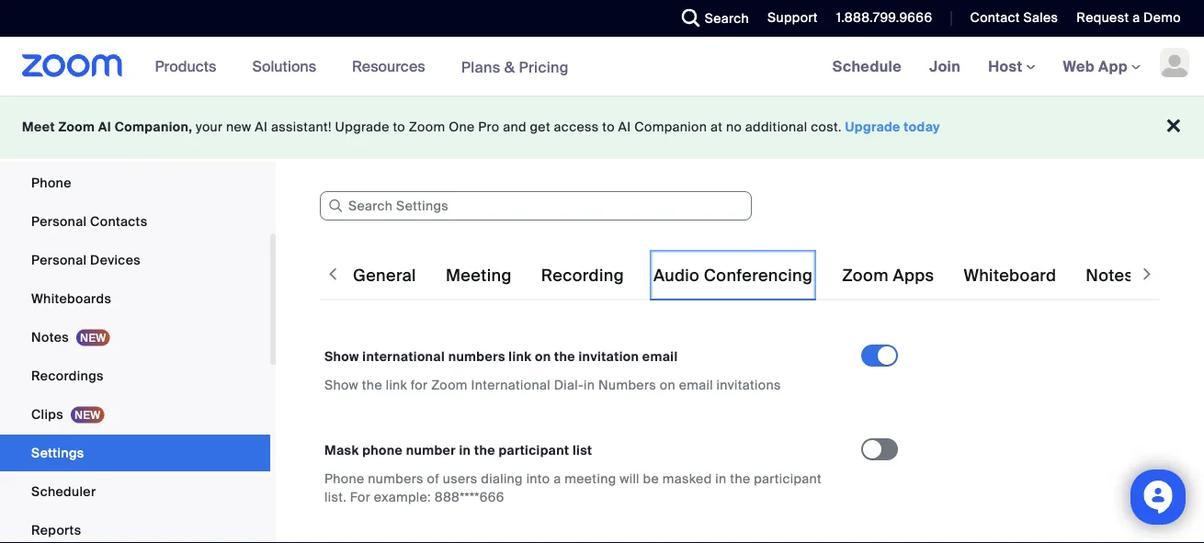 Task type: locate. For each thing, give the bounding box(es) containing it.
1 vertical spatial numbers
[[368, 470, 424, 487]]

ai left companion
[[618, 119, 631, 136]]

1 vertical spatial personal
[[31, 251, 87, 268]]

personal for personal devices
[[31, 251, 87, 268]]

2 ai from the left
[[255, 119, 268, 136]]

1 vertical spatial email
[[679, 376, 713, 393]]

a inside phone numbers of users dialing into a meeting will be masked in the participant list. for example: 888****666
[[554, 470, 561, 487]]

contact sales
[[970, 9, 1058, 26]]

link left for
[[386, 376, 407, 393]]

0 vertical spatial personal
[[31, 213, 87, 230]]

upgrade today link
[[845, 119, 941, 136]]

reports link
[[0, 512, 270, 543]]

tabs of my account settings page tab list
[[349, 250, 1204, 302]]

1 personal from the top
[[31, 213, 87, 230]]

a
[[1133, 9, 1140, 26], [554, 470, 561, 487]]

ai right the "webinars"
[[98, 119, 111, 136]]

recordings
[[31, 367, 104, 384]]

1 horizontal spatial on
[[660, 376, 676, 393]]

1 vertical spatial participant
[[754, 470, 822, 487]]

3 ai from the left
[[618, 119, 631, 136]]

in right 'masked'
[[716, 470, 727, 487]]

1 horizontal spatial notes
[[1086, 265, 1134, 286]]

a right into
[[554, 470, 561, 487]]

whiteboards
[[31, 290, 111, 307]]

ai right new
[[255, 119, 268, 136]]

demo
[[1144, 9, 1181, 26]]

0 horizontal spatial phone
[[31, 174, 71, 191]]

2 vertical spatial in
[[716, 470, 727, 487]]

Search Settings text field
[[320, 191, 752, 221]]

0 horizontal spatial link
[[386, 376, 407, 393]]

zoom inside tabs of my account settings page tab list
[[842, 265, 889, 286]]

participant inside phone numbers of users dialing into a meeting will be masked in the participant list. for example: 888****666
[[754, 470, 822, 487]]

a left demo
[[1133, 9, 1140, 26]]

to
[[393, 119, 405, 136], [602, 119, 615, 136]]

zoom logo image
[[22, 54, 123, 77]]

0 vertical spatial notes
[[1086, 265, 1134, 286]]

1 vertical spatial in
[[459, 442, 471, 459]]

show up mask on the left
[[325, 376, 359, 393]]

audio
[[654, 265, 700, 286]]

1 horizontal spatial link
[[509, 348, 532, 365]]

products
[[155, 57, 216, 76]]

be
[[643, 470, 659, 487]]

1 horizontal spatial to
[[602, 119, 615, 136]]

0 vertical spatial participant
[[499, 442, 569, 459]]

numbers up international
[[448, 348, 505, 365]]

zoom
[[58, 119, 95, 136], [409, 119, 445, 136], [842, 265, 889, 286], [431, 376, 468, 393]]

1.888.799.9666 button
[[823, 0, 937, 37], [836, 9, 933, 26]]

the up dial-
[[554, 348, 575, 365]]

0 horizontal spatial upgrade
[[335, 119, 390, 136]]

numbers
[[598, 376, 656, 393]]

1 upgrade from the left
[[335, 119, 390, 136]]

email up "numbers"
[[642, 348, 678, 365]]

request a demo
[[1077, 9, 1181, 26]]

notes up recordings
[[31, 329, 69, 346]]

recording
[[541, 265, 624, 286]]

1 horizontal spatial participant
[[754, 470, 822, 487]]

show for show the link for zoom international dial-in numbers on email invitations
[[325, 376, 359, 393]]

zoom apps
[[842, 265, 934, 286]]

in
[[584, 376, 595, 393], [459, 442, 471, 459], [716, 470, 727, 487]]

to right access
[[602, 119, 615, 136]]

phone for phone
[[31, 174, 71, 191]]

0 horizontal spatial email
[[642, 348, 678, 365]]

ai
[[98, 119, 111, 136], [255, 119, 268, 136], [618, 119, 631, 136]]

mask phone number in the participant list
[[325, 442, 593, 459]]

web app
[[1063, 57, 1128, 76]]

whiteboards link
[[0, 280, 270, 317]]

personal menu menu
[[0, 10, 270, 543]]

solutions
[[252, 57, 316, 76]]

support link
[[754, 0, 823, 37], [768, 9, 818, 26]]

mask
[[325, 442, 359, 459]]

notes left scroll right icon
[[1086, 265, 1134, 286]]

2 horizontal spatial ai
[[618, 119, 631, 136]]

plans & pricing link
[[461, 57, 569, 77], [461, 57, 569, 77]]

numbers up "example:" at the left of page
[[368, 470, 424, 487]]

link up international
[[509, 348, 532, 365]]

phone up list.
[[325, 470, 365, 487]]

search button
[[668, 0, 754, 37]]

show the link for zoom international dial-in numbers on email invitations
[[325, 376, 781, 393]]

app
[[1099, 57, 1128, 76]]

0 horizontal spatial ai
[[98, 119, 111, 136]]

1 horizontal spatial upgrade
[[845, 119, 901, 136]]

join
[[929, 57, 961, 76]]

email left invitations
[[679, 376, 713, 393]]

phone inside phone numbers of users dialing into a meeting will be masked in the participant list. for example: 888****666
[[325, 470, 365, 487]]

personal up whiteboards
[[31, 251, 87, 268]]

international
[[471, 376, 551, 393]]

new
[[226, 119, 252, 136]]

cost.
[[811, 119, 842, 136]]

email
[[642, 348, 678, 365], [679, 376, 713, 393]]

1 vertical spatial show
[[325, 376, 359, 393]]

0 vertical spatial phone
[[31, 174, 71, 191]]

recordings link
[[0, 358, 270, 394]]

1 show from the top
[[325, 348, 359, 365]]

1 horizontal spatial ai
[[255, 119, 268, 136]]

0 vertical spatial numbers
[[448, 348, 505, 365]]

phone inside personal menu menu
[[31, 174, 71, 191]]

zoom right for
[[431, 376, 468, 393]]

clips link
[[0, 396, 270, 433]]

the right 'masked'
[[730, 470, 751, 487]]

personal contacts
[[31, 213, 147, 230]]

0 vertical spatial on
[[535, 348, 551, 365]]

show international numbers link on the invitation email
[[325, 348, 678, 365]]

0 vertical spatial a
[[1133, 9, 1140, 26]]

2 personal from the top
[[31, 251, 87, 268]]

0 vertical spatial show
[[325, 348, 359, 365]]

0 horizontal spatial a
[[554, 470, 561, 487]]

at
[[711, 119, 723, 136]]

get
[[530, 119, 551, 136]]

the up dialing
[[474, 442, 495, 459]]

audio conferencing
[[654, 265, 813, 286]]

personal devices link
[[0, 242, 270, 279]]

meet zoom ai companion, footer
[[0, 96, 1204, 159]]

1 vertical spatial on
[[660, 376, 676, 393]]

companion
[[635, 119, 707, 136]]

contacts
[[90, 213, 147, 230]]

1 horizontal spatial phone
[[325, 470, 365, 487]]

0 vertical spatial link
[[509, 348, 532, 365]]

assistant!
[[271, 119, 332, 136]]

2 show from the top
[[325, 376, 359, 393]]

on
[[535, 348, 551, 365], [660, 376, 676, 393]]

0 horizontal spatial numbers
[[368, 470, 424, 487]]

0 horizontal spatial in
[[459, 442, 471, 459]]

in up users
[[459, 442, 471, 459]]

on right "numbers"
[[660, 376, 676, 393]]

phone down the "webinars"
[[31, 174, 71, 191]]

on up the 'show the link for zoom international dial-in numbers on email invitations'
[[535, 348, 551, 365]]

banner containing products
[[0, 37, 1204, 97]]

personal up personal devices
[[31, 213, 87, 230]]

2 horizontal spatial in
[[716, 470, 727, 487]]

banner
[[0, 37, 1204, 97]]

personal inside 'personal devices' link
[[31, 251, 87, 268]]

notes inside tabs of my account settings page tab list
[[1086, 265, 1134, 286]]

meeting
[[565, 470, 616, 487]]

scheduler
[[31, 483, 96, 500]]

in down invitation
[[584, 376, 595, 393]]

reports
[[31, 522, 81, 539]]

0 horizontal spatial notes
[[31, 329, 69, 346]]

0 vertical spatial in
[[584, 376, 595, 393]]

phone for phone numbers of users dialing into a meeting will be masked in the participant list. for example: 888****666
[[325, 470, 365, 487]]

in inside phone numbers of users dialing into a meeting will be masked in the participant list. for example: 888****666
[[716, 470, 727, 487]]

1 vertical spatial phone
[[325, 470, 365, 487]]

numbers
[[448, 348, 505, 365], [368, 470, 424, 487]]

for
[[411, 376, 428, 393]]

notes
[[1086, 265, 1134, 286], [31, 329, 69, 346]]

1 ai from the left
[[98, 119, 111, 136]]

1 horizontal spatial a
[[1133, 9, 1140, 26]]

upgrade down "product information" navigation
[[335, 119, 390, 136]]

1 horizontal spatial email
[[679, 376, 713, 393]]

upgrade right cost. at top right
[[845, 119, 901, 136]]

show left the international
[[325, 348, 359, 365]]

host
[[988, 57, 1026, 76]]

0 horizontal spatial to
[[393, 119, 405, 136]]

show
[[325, 348, 359, 365], [325, 376, 359, 393]]

1 vertical spatial notes
[[31, 329, 69, 346]]

the down the international
[[362, 376, 382, 393]]

zoom left apps
[[842, 265, 889, 286]]

the
[[554, 348, 575, 365], [362, 376, 382, 393], [474, 442, 495, 459], [730, 470, 751, 487]]

0 horizontal spatial participant
[[499, 442, 569, 459]]

request a demo link
[[1063, 0, 1204, 37], [1077, 9, 1181, 26]]

phone
[[31, 174, 71, 191], [325, 470, 365, 487]]

scheduler link
[[0, 473, 270, 510]]

personal
[[31, 213, 87, 230], [31, 251, 87, 268]]

contact
[[970, 9, 1020, 26]]

to down resources dropdown button
[[393, 119, 405, 136]]

profile picture image
[[1160, 48, 1190, 77]]

request
[[1077, 9, 1129, 26]]

settings
[[31, 444, 84, 461]]

1 horizontal spatial in
[[584, 376, 595, 393]]

1 vertical spatial a
[[554, 470, 561, 487]]

will
[[620, 470, 640, 487]]

personal inside the personal contacts link
[[31, 213, 87, 230]]

pricing
[[519, 57, 569, 77]]

link
[[509, 348, 532, 365], [386, 376, 407, 393]]



Task type: vqa. For each thing, say whether or not it's contained in the screenshot.
the middle in
yes



Task type: describe. For each thing, give the bounding box(es) containing it.
1 to from the left
[[393, 119, 405, 136]]

phone
[[362, 442, 403, 459]]

no
[[726, 119, 742, 136]]

meet
[[22, 119, 55, 136]]

meeting
[[446, 265, 512, 286]]

1.888.799.9666 button up schedule link
[[836, 9, 933, 26]]

schedule
[[833, 57, 902, 76]]

support
[[768, 9, 818, 26]]

resources
[[352, 57, 425, 76]]

settings link
[[0, 435, 270, 472]]

conferencing
[[704, 265, 813, 286]]

number
[[406, 442, 456, 459]]

search
[[705, 10, 749, 27]]

plans & pricing
[[461, 57, 569, 77]]

888****666
[[435, 489, 504, 506]]

plans
[[461, 57, 501, 77]]

2 upgrade from the left
[[845, 119, 901, 136]]

dial-
[[554, 376, 584, 393]]

into
[[526, 470, 550, 487]]

the inside phone numbers of users dialing into a meeting will be masked in the participant list. for example: 888****666
[[730, 470, 751, 487]]

additional
[[745, 119, 808, 136]]

web app button
[[1063, 57, 1141, 76]]

scroll right image
[[1138, 265, 1157, 283]]

clips
[[31, 406, 63, 423]]

0 vertical spatial email
[[642, 348, 678, 365]]

personal for personal contacts
[[31, 213, 87, 230]]

invitations
[[717, 376, 781, 393]]

for
[[350, 489, 371, 506]]

your
[[196, 119, 223, 136]]

of
[[427, 470, 440, 487]]

resources button
[[352, 37, 434, 96]]

webinars
[[31, 136, 90, 153]]

apps
[[893, 265, 934, 286]]

host button
[[988, 57, 1036, 76]]

&
[[504, 57, 515, 77]]

scroll left image
[[324, 265, 342, 283]]

masked
[[663, 470, 712, 487]]

whiteboard
[[964, 265, 1057, 286]]

personal contacts link
[[0, 203, 270, 240]]

schedule link
[[819, 37, 916, 96]]

meetings navigation
[[819, 37, 1204, 97]]

one
[[449, 119, 475, 136]]

general
[[353, 265, 416, 286]]

sales
[[1024, 9, 1058, 26]]

1.888.799.9666
[[836, 9, 933, 26]]

pro
[[478, 119, 500, 136]]

products button
[[155, 37, 225, 96]]

list
[[573, 442, 593, 459]]

solutions button
[[252, 37, 325, 96]]

webinars link
[[0, 126, 270, 163]]

join link
[[916, 37, 975, 96]]

phone numbers of users dialing into a meeting will be masked in the participant list. for example: 888****666
[[325, 470, 822, 506]]

access
[[554, 119, 599, 136]]

notes link
[[0, 319, 270, 356]]

international
[[363, 348, 445, 365]]

and
[[503, 119, 527, 136]]

1 vertical spatial link
[[386, 376, 407, 393]]

numbers inside phone numbers of users dialing into a meeting will be masked in the participant list. for example: 888****666
[[368, 470, 424, 487]]

phone link
[[0, 165, 270, 201]]

today
[[904, 119, 941, 136]]

meet zoom ai companion, your new ai assistant! upgrade to zoom one pro and get access to ai companion at no additional cost. upgrade today
[[22, 119, 941, 136]]

notes inside 'link'
[[31, 329, 69, 346]]

zoom left one
[[409, 119, 445, 136]]

invitation
[[579, 348, 639, 365]]

1 horizontal spatial numbers
[[448, 348, 505, 365]]

companion,
[[115, 119, 192, 136]]

zoom right the meet
[[58, 119, 95, 136]]

users
[[443, 470, 478, 487]]

example:
[[374, 489, 431, 506]]

web
[[1063, 57, 1095, 76]]

devices
[[90, 251, 141, 268]]

0 horizontal spatial on
[[535, 348, 551, 365]]

product information navigation
[[141, 37, 583, 97]]

2 to from the left
[[602, 119, 615, 136]]

list.
[[325, 489, 347, 506]]

1.888.799.9666 button up schedule
[[823, 0, 937, 37]]

show for show international numbers link on the invitation email
[[325, 348, 359, 365]]

dialing
[[481, 470, 523, 487]]



